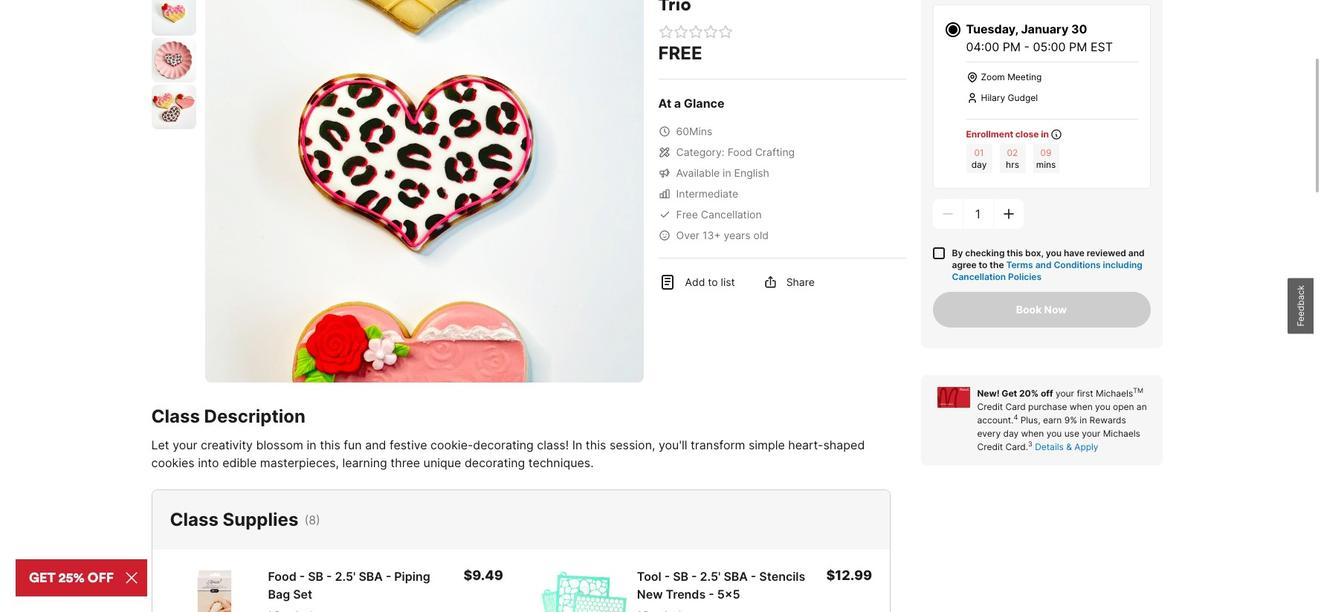 Task type: describe. For each thing, give the bounding box(es) containing it.
cookie-
[[431, 438, 473, 453]]

book now button
[[933, 292, 1151, 328]]

class supplies ( 8 )
[[170, 509, 320, 531]]

class for class supplies ( 8 )
[[170, 509, 219, 531]]

first
[[1077, 388, 1094, 399]]

sba for $12.99
[[724, 569, 748, 584]]

category:
[[676, 146, 725, 158]]

60
[[676, 125, 689, 137]]

learning
[[342, 456, 387, 471]]

piping
[[394, 569, 430, 584]]

tuesday, january 30 04:00 pm - 05:00 pm est
[[966, 21, 1113, 54]]

earn
[[1043, 415, 1062, 426]]

2.5' for $12.99
[[700, 569, 721, 584]]

est
[[1091, 39, 1113, 54]]

card.
[[1006, 442, 1029, 453]]

fun
[[344, 438, 362, 453]]

tuesday,
[[966, 21, 1019, 36]]

meeting
[[1008, 71, 1042, 82]]

food - sb - 2.5' sba - piping bag set
[[268, 569, 433, 602]]

hilary gudgel
[[981, 92, 1038, 103]]

13+
[[703, 229, 721, 241]]

02 hrs
[[1006, 147, 1020, 170]]

button to decrement counter for number stepper image
[[940, 207, 955, 221]]

by
[[952, 247, 963, 259]]

button to decrement counter for number stepper element
[[933, 199, 963, 229]]

add to list
[[685, 276, 735, 288]]

rewards
[[1090, 415, 1126, 426]]

your inside '4 plus, earn 9% in rewards every day when you use your michaels credit card.'
[[1082, 428, 1101, 439]]

new
[[637, 587, 663, 602]]

in inside '4 plus, earn 9% in rewards every day when you use your michaels credit card.'
[[1080, 415, 1087, 426]]

terms and conditions including cancellation policies
[[952, 259, 1143, 282]]

your inside let your creativity blossom in this fun and festive cookie-decorating class! in this session, you'll transform simple heart-shaped cookies into edible masterpieces, learning three unique decorating techniques.
[[173, 438, 197, 453]]

heart-
[[789, 438, 824, 453]]

zoom meeting
[[981, 71, 1042, 82]]

card
[[1006, 401, 1026, 413]]

michaels inside new! get 20% off your first michaels tm credit card purchase when you open an account.
[[1096, 388, 1134, 399]]

available in english
[[676, 166, 770, 179]]

tabler image for over 13+ years old
[[659, 230, 670, 241]]

credit inside '4 plus, earn 9% in rewards every day when you use your michaels credit card.'
[[978, 442, 1003, 453]]

creativity
[[201, 438, 253, 453]]

to inside by checking this box, you have reviewed and agree to the
[[979, 259, 988, 271]]

set
[[293, 587, 312, 602]]

8
[[309, 513, 316, 528]]

button to increment counter for number stepper image
[[1001, 207, 1016, 221]]

available
[[676, 166, 720, 179]]

mins
[[689, 125, 713, 137]]

apply
[[1075, 442, 1099, 453]]

sb for $9.49
[[308, 569, 324, 584]]

in
[[572, 438, 583, 453]]

tool
[[637, 569, 662, 584]]

close
[[1016, 128, 1039, 140]]

including
[[1103, 259, 1143, 271]]

at a glance
[[659, 96, 725, 111]]

unique
[[424, 456, 461, 471]]

list
[[721, 276, 735, 288]]

hilary
[[981, 92, 1006, 103]]

02
[[1007, 147, 1018, 158]]

class for class description
[[151, 406, 200, 427]]

1 pm from the left
[[1003, 39, 1021, 54]]

let
[[151, 438, 169, 453]]

free cancellation
[[676, 208, 762, 221]]

enrollment close in
[[966, 128, 1049, 140]]

in inside let your creativity blossom in this fun and festive cookie-decorating class! in this session, you'll transform simple heart-shaped cookies into edible masterpieces, learning three unique decorating techniques.
[[307, 438, 317, 453]]

festive
[[390, 438, 427, 453]]

sb for $12.99
[[673, 569, 689, 584]]

old
[[754, 229, 769, 241]]

crafting
[[755, 146, 795, 158]]

your inside new! get 20% off your first michaels tm credit card purchase when you open an account.
[[1056, 388, 1075, 399]]

add
[[685, 276, 705, 288]]

add to list button
[[659, 273, 753, 291]]

details & apply link
[[1035, 442, 1099, 453]]

now
[[1045, 304, 1067, 316]]

free
[[659, 42, 703, 64]]

the
[[990, 259, 1004, 271]]

an
[[1137, 401, 1147, 413]]

2.5' for $9.49
[[335, 569, 356, 584]]

class!
[[537, 438, 569, 453]]

tool - sb - 2.5' sba - stencils new trends - 5x5
[[637, 569, 809, 602]]

food inside food - sb - 2.5' sba - piping bag set
[[268, 569, 297, 584]]

food - sb - 2.5' sba - piping bag set link
[[268, 568, 455, 604]]

years
[[724, 229, 751, 241]]

trends
[[666, 587, 706, 602]]

every
[[978, 428, 1001, 439]]

checking
[[966, 247, 1005, 259]]

description
[[204, 406, 306, 427]]

to inside popup button
[[708, 276, 718, 288]]

open
[[1113, 401, 1135, 413]]

09
[[1041, 147, 1052, 158]]

use
[[1065, 428, 1080, 439]]

0 horizontal spatial day
[[972, 159, 987, 170]]

tm
[[1134, 387, 1144, 395]]

when inside '4 plus, earn 9% in rewards every day when you use your michaels credit card.'
[[1021, 428, 1044, 439]]

you inside by checking this box, you have reviewed and agree to the
[[1046, 247, 1062, 259]]

cancellation inside terms and conditions including cancellation policies
[[952, 271, 1006, 282]]

new! get 20% off your first michaels tm credit card purchase when you open an account.
[[978, 387, 1147, 426]]

&
[[1067, 442, 1072, 453]]

over 13+ years old
[[676, 229, 769, 241]]



Task type: vqa. For each thing, say whether or not it's contained in the screenshot.
Details
yes



Task type: locate. For each thing, give the bounding box(es) containing it.
and inside terms and conditions including cancellation policies
[[1036, 259, 1052, 271]]

mins
[[1037, 159, 1056, 170]]

-
[[1025, 39, 1030, 54], [300, 569, 305, 584], [327, 569, 332, 584], [386, 569, 391, 584], [665, 569, 670, 584], [692, 569, 697, 584], [751, 569, 757, 584], [709, 587, 714, 602]]

michaels down rewards
[[1103, 428, 1141, 439]]

share button
[[764, 273, 815, 291]]

a
[[674, 96, 681, 111]]

0 vertical spatial food
[[728, 146, 752, 158]]

sb inside food - sb - 2.5' sba - piping bag set
[[308, 569, 324, 584]]

get
[[1002, 388, 1018, 399]]

january
[[1021, 21, 1069, 36]]

sba up 5x5
[[724, 569, 748, 584]]

2 horizontal spatial this
[[1007, 247, 1023, 259]]

2 horizontal spatial your
[[1082, 428, 1101, 439]]

gudgel
[[1008, 92, 1038, 103]]

(
[[305, 513, 309, 528]]

0 horizontal spatial when
[[1021, 428, 1044, 439]]

day
[[972, 159, 987, 170], [1004, 428, 1019, 439]]

sba inside food - sb - 2.5' sba - piping bag set
[[359, 569, 383, 584]]

1 horizontal spatial 2.5'
[[700, 569, 721, 584]]

glance
[[684, 96, 725, 111]]

transform
[[691, 438, 745, 453]]

1 horizontal spatial day
[[1004, 428, 1019, 439]]

bag
[[268, 587, 290, 602]]

0 vertical spatial day
[[972, 159, 987, 170]]

1 2.5' from the left
[[335, 569, 356, 584]]

and for by checking this box, you have reviewed and agree to the
[[1129, 247, 1145, 259]]

2 vertical spatial and
[[365, 438, 386, 453]]

0 vertical spatial cancellation
[[701, 208, 762, 221]]

in right 9%
[[1080, 415, 1087, 426]]

decorating down cookie-
[[465, 456, 525, 471]]

credit down the new!
[[978, 401, 1003, 413]]

food up english
[[728, 146, 752, 158]]

1 horizontal spatial cancellation
[[952, 271, 1006, 282]]

have
[[1064, 247, 1085, 259]]

this left fun
[[320, 438, 340, 453]]

your up apply
[[1082, 428, 1101, 439]]

class description
[[151, 406, 306, 427]]

0 vertical spatial decorating
[[473, 438, 534, 453]]

heartfelt delights: a cookie decorating trio image
[[151, 0, 196, 35], [205, 0, 644, 383], [151, 38, 196, 82], [151, 85, 196, 129]]

tool - sb - 2.5' sba - stencils new trends - 5x5 image
[[539, 568, 628, 613]]

05:00
[[1033, 39, 1066, 54]]

and down box,
[[1036, 259, 1052, 271]]

0 vertical spatial to
[[979, 259, 988, 271]]

sb inside tool - sb - 2.5' sba - stencils new trends - 5x5
[[673, 569, 689, 584]]

sb up set
[[308, 569, 324, 584]]

english
[[734, 166, 770, 179]]

you up terms and conditions including cancellation policies
[[1046, 247, 1062, 259]]

cookies
[[151, 456, 195, 471]]

and up learning
[[365, 438, 386, 453]]

2 vertical spatial you
[[1047, 428, 1062, 439]]

your
[[1056, 388, 1075, 399], [1082, 428, 1101, 439], [173, 438, 197, 453]]

tabler image for 60
[[659, 125, 670, 137]]

your right off
[[1056, 388, 1075, 399]]

tabler image inside share "popup button"
[[764, 275, 778, 289]]

day up "card."
[[1004, 428, 1019, 439]]

when inside new! get 20% off your first michaels tm credit card purchase when you open an account.
[[1070, 401, 1093, 413]]

1 vertical spatial day
[[1004, 428, 1019, 439]]

1 vertical spatial food
[[268, 569, 297, 584]]

20%
[[1020, 388, 1039, 399]]

box,
[[1026, 247, 1044, 259]]

michaels
[[1096, 388, 1134, 399], [1103, 428, 1141, 439]]

tool - sb - 2.5' sba - stencils new trends - 5x5 link
[[637, 568, 818, 604]]

techniques.
[[529, 456, 594, 471]]

0 vertical spatial class
[[151, 406, 200, 427]]

reviewed
[[1087, 247, 1127, 259]]

you inside '4 plus, earn 9% in rewards every day when you use your michaels credit card.'
[[1047, 428, 1062, 439]]

1 vertical spatial class
[[170, 509, 219, 531]]

0 horizontal spatial 2.5'
[[335, 569, 356, 584]]

0 horizontal spatial sba
[[359, 569, 383, 584]]

to down checking
[[979, 259, 988, 271]]

tabler image for category:
[[659, 146, 670, 158]]

over
[[676, 229, 700, 241]]

intermediate
[[676, 187, 739, 200]]

let your creativity blossom in this fun and festive cookie-decorating class! in this session, you'll transform simple heart-shaped cookies into edible masterpieces, learning three unique decorating techniques.
[[151, 438, 869, 471]]

0 vertical spatial you
[[1046, 247, 1062, 259]]

1 horizontal spatial this
[[586, 438, 606, 453]]

0 vertical spatial michaels
[[1096, 388, 1134, 399]]

2.5'
[[335, 569, 356, 584], [700, 569, 721, 584]]

class down into
[[170, 509, 219, 531]]

this inside by checking this box, you have reviewed and agree to the
[[1007, 247, 1023, 259]]

pm down tuesday, at the right of the page
[[1003, 39, 1021, 54]]

2 horizontal spatial and
[[1129, 247, 1145, 259]]

shaped
[[824, 438, 865, 453]]

pm down 30
[[1070, 39, 1088, 54]]

2 2.5' from the left
[[700, 569, 721, 584]]

0 horizontal spatial cancellation
[[701, 208, 762, 221]]

this right in
[[586, 438, 606, 453]]

01
[[975, 147, 984, 158]]

session,
[[610, 438, 656, 453]]

stencils
[[760, 569, 806, 584]]

tabler image
[[659, 24, 673, 39], [718, 24, 733, 39], [659, 125, 670, 137], [659, 146, 670, 158], [659, 188, 670, 200], [659, 230, 670, 241], [659, 273, 676, 291]]

0 horizontal spatial to
[[708, 276, 718, 288]]

30
[[1072, 21, 1088, 36]]

blossom
[[256, 438, 303, 453]]

class up let
[[151, 406, 200, 427]]

enrollment
[[966, 128, 1014, 140]]

your up cookies
[[173, 438, 197, 453]]

01 day
[[972, 147, 987, 170]]

4
[[1014, 414, 1018, 422]]

2 credit from the top
[[978, 442, 1003, 453]]

day inside '4 plus, earn 9% in rewards every day when you use your michaels credit card.'
[[1004, 428, 1019, 439]]

0 horizontal spatial your
[[173, 438, 197, 453]]

terms
[[1007, 259, 1034, 271]]

0 horizontal spatial this
[[320, 438, 340, 453]]

you inside new! get 20% off your first michaels tm credit card purchase when you open an account.
[[1096, 401, 1111, 413]]

1 vertical spatial credit
[[978, 442, 1003, 453]]

2.5' inside food - sb - 2.5' sba - piping bag set
[[335, 569, 356, 584]]

tabler image for intermediate
[[659, 188, 670, 200]]

option group containing tuesday, january 30
[[933, 4, 1151, 189]]

option group
[[933, 4, 1151, 189]]

plcc card logo image
[[937, 387, 970, 408]]

food up bag
[[268, 569, 297, 584]]

book
[[1016, 304, 1042, 316]]

04:00
[[966, 39, 1000, 54]]

1 vertical spatial you
[[1096, 401, 1111, 413]]

2 pm from the left
[[1070, 39, 1088, 54]]

sb
[[308, 569, 324, 584], [673, 569, 689, 584]]

new!
[[978, 388, 1000, 399]]

share
[[787, 276, 815, 288]]

$9.49
[[464, 568, 503, 584]]

decorating left class!
[[473, 438, 534, 453]]

you down earn
[[1047, 428, 1062, 439]]

1 sb from the left
[[308, 569, 324, 584]]

and up including
[[1129, 247, 1145, 259]]

1 sba from the left
[[359, 569, 383, 584]]

button to increment counter for number stepper element
[[994, 199, 1024, 229]]

2 sba from the left
[[724, 569, 748, 584]]

decorating
[[473, 438, 534, 453], [465, 456, 525, 471]]

conditions
[[1054, 259, 1101, 271]]

you'll
[[659, 438, 688, 453]]

1 horizontal spatial sb
[[673, 569, 689, 584]]

0 vertical spatial credit
[[978, 401, 1003, 413]]

3
[[1029, 440, 1033, 449]]

off
[[1041, 388, 1054, 399]]

0 horizontal spatial and
[[365, 438, 386, 453]]

4 plus, earn 9% in rewards every day when you use your michaels credit card.
[[978, 414, 1141, 453]]

in inside option group
[[1041, 128, 1049, 140]]

category: food crafting
[[676, 146, 795, 158]]

when down the first
[[1070, 401, 1093, 413]]

and
[[1129, 247, 1145, 259], [1036, 259, 1052, 271], [365, 438, 386, 453]]

1 horizontal spatial and
[[1036, 259, 1052, 271]]

3 details & apply
[[1029, 440, 1099, 453]]

1 vertical spatial when
[[1021, 428, 1044, 439]]

free
[[676, 208, 698, 221]]

to left the list
[[708, 276, 718, 288]]

)
[[316, 513, 320, 528]]

cancellation down agree
[[952, 271, 1006, 282]]

5x5
[[717, 587, 740, 602]]

and for let your creativity blossom in this fun and festive cookie-decorating class! in this session, you'll transform simple heart-shaped cookies into edible masterpieces, learning three unique decorating techniques.
[[365, 438, 386, 453]]

sba inside tool - sb - 2.5' sba - stencils new trends - 5x5
[[724, 569, 748, 584]]

and inside let your creativity blossom in this fun and festive cookie-decorating class! in this session, you'll transform simple heart-shaped cookies into edible masterpieces, learning three unique decorating techniques.
[[365, 438, 386, 453]]

michaels up open
[[1096, 388, 1134, 399]]

1 horizontal spatial sba
[[724, 569, 748, 584]]

0 horizontal spatial sb
[[308, 569, 324, 584]]

and inside by checking this box, you have reviewed and agree to the
[[1129, 247, 1145, 259]]

by checking this box, you have reviewed and agree to the
[[952, 247, 1145, 271]]

2 sb from the left
[[673, 569, 689, 584]]

1 vertical spatial michaels
[[1103, 428, 1141, 439]]

0 horizontal spatial pm
[[1003, 39, 1021, 54]]

1 vertical spatial cancellation
[[952, 271, 1006, 282]]

0 vertical spatial when
[[1070, 401, 1093, 413]]

day down 01
[[972, 159, 987, 170]]

tabler image for add to list
[[659, 273, 676, 291]]

1 credit from the top
[[978, 401, 1003, 413]]

food - sb - 2.5' sba - piping bag set image
[[170, 568, 259, 613]]

class
[[151, 406, 200, 427], [170, 509, 219, 531]]

sba left piping
[[359, 569, 383, 584]]

at
[[659, 96, 672, 111]]

book now
[[1016, 304, 1067, 316]]

1 vertical spatial to
[[708, 276, 718, 288]]

1 horizontal spatial your
[[1056, 388, 1075, 399]]

into
[[198, 456, 219, 471]]

1 vertical spatial decorating
[[465, 456, 525, 471]]

supplies
[[223, 509, 299, 531]]

sb up trends
[[673, 569, 689, 584]]

2.5' inside tool - sb - 2.5' sba - stencils new trends - 5x5
[[700, 569, 721, 584]]

in up masterpieces, on the left bottom of page
[[307, 438, 317, 453]]

60 mins
[[676, 125, 713, 137]]

0 horizontal spatial food
[[268, 569, 297, 584]]

1 horizontal spatial food
[[728, 146, 752, 158]]

1 vertical spatial and
[[1036, 259, 1052, 271]]

sba for $9.49
[[359, 569, 383, 584]]

credit inside new! get 20% off your first michaels tm credit card purchase when you open an account.
[[978, 401, 1003, 413]]

1 horizontal spatial when
[[1070, 401, 1093, 413]]

1 horizontal spatial to
[[979, 259, 988, 271]]

0 vertical spatial and
[[1129, 247, 1145, 259]]

None text field
[[963, 199, 993, 229]]

in down category: food crafting
[[723, 166, 732, 179]]

you up rewards
[[1096, 401, 1111, 413]]

credit down every
[[978, 442, 1003, 453]]

- inside tuesday, january 30 04:00 pm - 05:00 pm est
[[1025, 39, 1030, 54]]

zoom
[[981, 71, 1005, 82]]

in right the close
[[1041, 128, 1049, 140]]

tabler image
[[673, 24, 688, 39], [688, 24, 703, 39], [703, 24, 718, 39], [966, 71, 978, 83], [966, 92, 978, 104], [659, 167, 670, 179], [659, 209, 670, 221], [764, 275, 778, 289]]

this up terms
[[1007, 247, 1023, 259]]

1 horizontal spatial pm
[[1070, 39, 1088, 54]]

michaels inside '4 plus, earn 9% in rewards every day when you use your michaels credit card.'
[[1103, 428, 1141, 439]]

cancellation up years
[[701, 208, 762, 221]]

when up 3
[[1021, 428, 1044, 439]]



